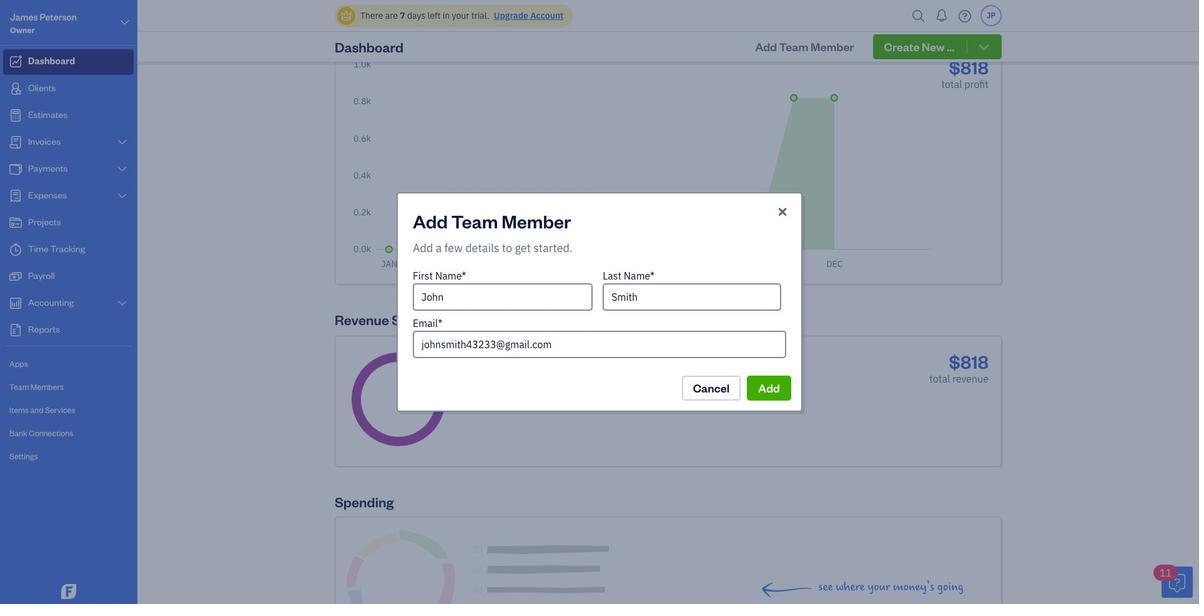 Task type: locate. For each thing, give the bounding box(es) containing it.
total
[[942, 78, 962, 91], [930, 373, 950, 385]]

there are 7 days left in your trial. upgrade account
[[360, 10, 564, 21]]

0 horizontal spatial team
[[9, 382, 29, 392]]

$818 total revenue
[[930, 350, 989, 385]]

0 vertical spatial add team member
[[755, 39, 854, 54]]

apps link
[[3, 354, 134, 375]]

members
[[31, 382, 64, 392]]

chevron large down image for invoice image
[[117, 137, 128, 147]]

revenue streams
[[335, 311, 445, 329]]

2 vertical spatial team
[[9, 382, 29, 392]]

chevron large down image
[[119, 15, 131, 30], [117, 137, 128, 147], [117, 164, 128, 174], [117, 191, 128, 201], [117, 299, 128, 309]]

member
[[811, 39, 854, 54], [502, 209, 571, 233]]

$818 inside $818 total revenue
[[949, 350, 989, 373]]

started.
[[534, 241, 573, 256]]

0 vertical spatial team
[[779, 39, 809, 54]]

items and services
[[9, 405, 75, 415]]

report
[[972, 20, 1002, 32]]

add
[[755, 39, 777, 54], [413, 209, 448, 233], [413, 241, 433, 256], [758, 381, 780, 395]]

chevron large down image for the expense image
[[117, 191, 128, 201]]

money's
[[893, 580, 935, 595]]

profit inside view profit & loss report link
[[913, 20, 937, 32]]

view profit & loss report
[[889, 20, 1002, 32]]

details
[[465, 241, 499, 256]]

1 vertical spatial team
[[451, 209, 498, 233]]

Last Name* text field
[[603, 284, 782, 311]]

team inside button
[[779, 39, 809, 54]]

chart image
[[8, 297, 23, 310]]

james peterson owner
[[10, 11, 77, 35]]

member inside dialog
[[502, 209, 571, 233]]

email*
[[413, 317, 443, 330]]

1 name* from the left
[[435, 270, 466, 282]]

dashboard image
[[8, 56, 23, 68]]

your
[[452, 10, 469, 21], [868, 580, 890, 595]]

view profit & loss report link
[[889, 19, 1002, 34]]

cancel button
[[682, 376, 741, 401]]

see where your money's going
[[818, 580, 964, 595]]

profit left &
[[913, 20, 937, 32]]

profit up dashboard
[[369, 17, 403, 35]]

$818 for $818 total profit
[[949, 55, 989, 79]]

invoices
[[483, 348, 520, 360]]

connections
[[29, 429, 73, 439]]

$818
[[949, 55, 989, 79], [533, 348, 557, 360], [949, 350, 989, 373]]

your right where
[[868, 580, 890, 595]]

0 horizontal spatial add team member
[[413, 209, 571, 233]]

total profit
[[335, 17, 403, 35]]

total inside $818 total revenue
[[930, 373, 950, 385]]

close image
[[776, 205, 789, 220]]

team inside dialog
[[451, 209, 498, 233]]

bank connections
[[9, 429, 73, 439]]

name* for last name*
[[624, 270, 655, 282]]

items and services link
[[3, 400, 134, 422]]

1 vertical spatial member
[[502, 209, 571, 233]]

project image
[[8, 217, 23, 229]]

0 horizontal spatial name*
[[435, 270, 466, 282]]

revenue
[[953, 373, 989, 385]]

total left revenue
[[930, 373, 950, 385]]

name*
[[435, 270, 466, 282], [624, 270, 655, 282]]

expense image
[[8, 190, 23, 202]]

profit for total
[[369, 17, 403, 35]]

bank connections link
[[3, 423, 134, 445]]

your right in at the top of page
[[452, 10, 469, 21]]

total inside $818 total profit
[[942, 78, 962, 91]]

dashboard
[[335, 38, 404, 56]]

profit
[[369, 17, 403, 35], [913, 20, 937, 32]]

1 horizontal spatial member
[[811, 39, 854, 54]]

1 horizontal spatial team
[[451, 209, 498, 233]]

owner
[[10, 25, 35, 35]]

first
[[413, 270, 433, 282]]

name* right first
[[435, 270, 466, 282]]

1 vertical spatial total
[[930, 373, 950, 385]]

trial.
[[471, 10, 489, 21]]

chevron large down image for 'chart' icon
[[117, 299, 128, 309]]

few
[[444, 241, 463, 256]]

0 vertical spatial total
[[942, 78, 962, 91]]

total left profit
[[942, 78, 962, 91]]

report image
[[8, 324, 23, 337]]

in
[[443, 10, 450, 21]]

1 horizontal spatial profit
[[913, 20, 937, 32]]

&
[[940, 20, 947, 32]]

0 vertical spatial member
[[811, 39, 854, 54]]

1 vertical spatial add team member
[[413, 209, 571, 233]]

apps
[[9, 359, 28, 369]]

2 horizontal spatial team
[[779, 39, 809, 54]]

0 horizontal spatial your
[[452, 10, 469, 21]]

name* right last
[[624, 270, 655, 282]]

see
[[818, 580, 833, 595]]

1 horizontal spatial add team member
[[755, 39, 854, 54]]

1 horizontal spatial your
[[868, 580, 890, 595]]

Email* email field
[[413, 331, 787, 359]]

view
[[889, 20, 911, 32]]

add team member
[[755, 39, 854, 54], [413, 209, 571, 233]]

0 horizontal spatial profit
[[369, 17, 403, 35]]

2 name* from the left
[[624, 270, 655, 282]]

upgrade
[[494, 10, 528, 21]]

0 horizontal spatial member
[[502, 209, 571, 233]]

1 vertical spatial your
[[868, 580, 890, 595]]

profit
[[965, 78, 989, 91]]

1 horizontal spatial name*
[[624, 270, 655, 282]]

$818 inside $818 total profit
[[949, 55, 989, 79]]

name* for first name*
[[435, 270, 466, 282]]

total for $818 total profit
[[942, 78, 962, 91]]

to
[[502, 241, 512, 256]]

0 vertical spatial your
[[452, 10, 469, 21]]

team
[[779, 39, 809, 54], [451, 209, 498, 233], [9, 382, 29, 392]]



Task type: describe. For each thing, give the bounding box(es) containing it.
member inside button
[[811, 39, 854, 54]]

—
[[523, 348, 531, 360]]

days
[[407, 10, 426, 21]]

freshbooks image
[[59, 585, 79, 600]]

money image
[[8, 270, 23, 283]]

going
[[938, 580, 964, 595]]

revenue
[[335, 311, 389, 329]]

First Name* text field
[[413, 284, 593, 311]]

team members
[[9, 382, 64, 392]]

there
[[360, 10, 383, 21]]

items
[[9, 405, 29, 415]]

add team member inside dialog
[[413, 209, 571, 233]]

first name*
[[413, 270, 466, 282]]

$818 for $818 total revenue
[[949, 350, 989, 373]]

$818 total profit
[[942, 55, 989, 91]]

search image
[[909, 7, 929, 25]]

upgrade account link
[[492, 10, 564, 21]]

streams
[[392, 311, 445, 329]]

james
[[10, 11, 38, 23]]

peterson
[[40, 11, 77, 23]]

bank
[[9, 429, 27, 439]]

main element
[[0, 0, 169, 605]]

services
[[45, 405, 75, 415]]

cancel
[[693, 381, 730, 395]]

7
[[400, 10, 405, 21]]

total for $818 total revenue
[[930, 373, 950, 385]]

go to help image
[[955, 7, 975, 25]]

add team member inside button
[[755, 39, 854, 54]]

add team member button
[[744, 34, 866, 59]]

account
[[530, 10, 564, 21]]

and
[[30, 405, 43, 415]]

settings
[[9, 452, 38, 462]]

last
[[603, 270, 622, 282]]

invoices — $818
[[483, 348, 557, 360]]

team members link
[[3, 377, 134, 399]]

a
[[436, 241, 442, 256]]

get
[[515, 241, 531, 256]]

spending
[[335, 493, 394, 511]]

chevron large down image for the payment icon
[[117, 164, 128, 174]]

profit for view
[[913, 20, 937, 32]]

loss
[[949, 20, 969, 32]]

payment image
[[8, 163, 23, 176]]

last name*
[[603, 270, 655, 282]]

add button
[[747, 376, 791, 401]]

left
[[428, 10, 441, 21]]

client image
[[8, 82, 23, 95]]

timer image
[[8, 244, 23, 256]]

settings link
[[3, 446, 134, 468]]

invoice image
[[8, 136, 23, 149]]

total
[[335, 17, 366, 35]]

estimate image
[[8, 109, 23, 122]]

where
[[836, 580, 865, 595]]

crown image
[[340, 9, 353, 22]]

team inside main element
[[9, 382, 29, 392]]

are
[[385, 10, 398, 21]]

add team member dialog
[[0, 177, 1199, 427]]

add a few details to get started.
[[413, 241, 573, 256]]



Task type: vqa. For each thing, say whether or not it's contained in the screenshot.
"IS"
no



